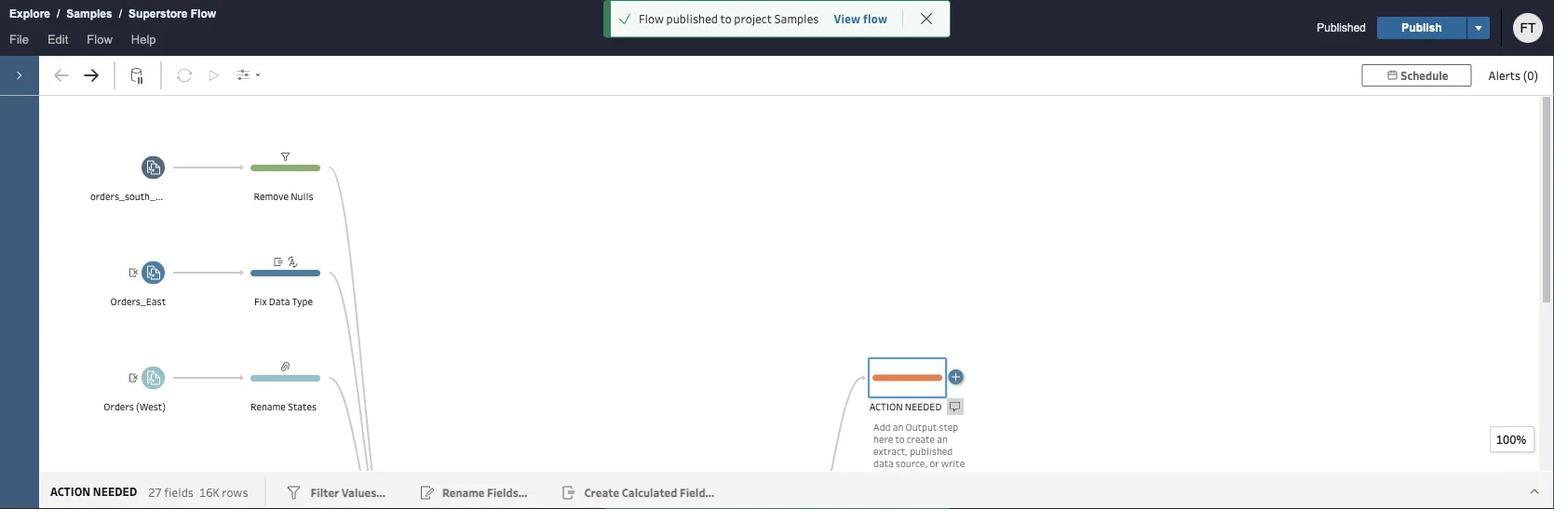 Task type: describe. For each thing, give the bounding box(es) containing it.
database.
[[874, 481, 917, 494]]

the
[[874, 469, 888, 482]]

superstore flow
[[729, 20, 837, 36]]

project
[[734, 11, 772, 26]]

0 vertical spatial action
[[870, 400, 903, 414]]

to inside alert
[[720, 11, 732, 26]]

explore / samples / superstore flow
[[9, 7, 216, 20]]

see
[[901, 493, 916, 506]]

fix data type
[[254, 295, 313, 308]]

27 fields 16k rows
[[148, 485, 248, 500]]

orders (west)
[[104, 400, 166, 414]]

edit button
[[38, 28, 78, 56]]

extract,
[[874, 445, 908, 458]]

data
[[269, 295, 290, 308]]

learn
[[931, 481, 954, 494]]

0 horizontal spatial an
[[893, 421, 904, 434]]

source,
[[896, 457, 928, 470]]

tabsoft.co/prepsamp
[[874, 505, 967, 509]]

states
[[288, 400, 317, 414]]

16k
[[199, 485, 219, 500]]

orders_south_2015
[[90, 190, 178, 203]]

0 vertical spatial needed
[[905, 400, 942, 414]]

27
[[148, 485, 162, 500]]

view flow link
[[833, 10, 889, 27]]

flow inside popup button
[[87, 32, 113, 46]]

output
[[906, 421, 937, 434]]

flow published to project samples alert
[[639, 10, 819, 27]]

explore link
[[8, 5, 51, 23]]

view
[[834, 11, 861, 26]]

samples inside alert
[[774, 11, 819, 26]]

remove nulls
[[254, 190, 313, 203]]

file button
[[0, 28, 38, 56]]

flow inside add an output step here to create an extract, published data source, or write the flow results to a database. to learn more, see tabsoft.co/prepsamp
[[890, 469, 910, 482]]

alerts (0)
[[1489, 68, 1539, 83]]

nulls
[[291, 190, 313, 203]]

(0)
[[1523, 68, 1539, 83]]

type
[[292, 295, 313, 308]]

step
[[939, 421, 959, 434]]

more,
[[874, 493, 899, 506]]

rows
[[222, 485, 248, 500]]

rename states
[[250, 400, 317, 414]]

published inside flow published to project samples alert
[[667, 11, 718, 26]]

add an output step here to create an extract, published data source, or write the flow results to a database. to learn more, see tabsoft.co/prepsamp
[[874, 421, 967, 509]]



Task type: locate. For each thing, give the bounding box(es) containing it.
/ up edit
[[57, 7, 60, 20]]

1 vertical spatial flow
[[890, 469, 910, 482]]

superstore flow link
[[128, 5, 217, 23]]

needed left 27
[[93, 484, 137, 499]]

publish button
[[1378, 17, 1467, 39]]

an
[[893, 421, 904, 434], [937, 433, 948, 446]]

1 / from the left
[[57, 7, 60, 20]]

0 horizontal spatial superstore
[[129, 7, 188, 20]]

samples right project
[[774, 11, 819, 26]]

published
[[1317, 21, 1366, 34]]

to
[[720, 11, 732, 26], [895, 433, 905, 446], [945, 469, 954, 482]]

flow button
[[78, 28, 122, 56]]

action needed
[[870, 400, 942, 414], [50, 484, 137, 499]]

orders_east
[[110, 295, 166, 308]]

help
[[131, 32, 156, 46]]

ft button
[[1513, 13, 1543, 43]]

schedule button
[[1362, 64, 1472, 87]]

2 horizontal spatial to
[[945, 469, 954, 482]]

1 vertical spatial to
[[895, 433, 905, 446]]

0 horizontal spatial flow
[[863, 11, 888, 26]]

flow published to project samples
[[639, 11, 819, 26]]

an right add
[[893, 421, 904, 434]]

flow
[[863, 11, 888, 26], [890, 469, 910, 482]]

1 horizontal spatial action
[[870, 400, 903, 414]]

explore
[[9, 7, 50, 20]]

a
[[956, 469, 962, 482]]

(west)
[[136, 400, 166, 414]]

add
[[874, 421, 891, 434]]

1 horizontal spatial to
[[895, 433, 905, 446]]

0 horizontal spatial /
[[57, 7, 60, 20]]

1 horizontal spatial published
[[910, 445, 953, 458]]

flow right view
[[863, 11, 888, 26]]

success image
[[618, 12, 631, 25]]

samples link
[[66, 5, 113, 23]]

results
[[912, 469, 943, 482]]

file
[[9, 32, 29, 46]]

0 vertical spatial published
[[667, 11, 718, 26]]

fix
[[254, 295, 267, 308]]

fields
[[164, 485, 194, 500]]

superstore left view
[[729, 20, 801, 36]]

remove
[[254, 190, 289, 203]]

rename
[[250, 400, 286, 414]]

help button
[[122, 28, 165, 56]]

1 vertical spatial published
[[910, 445, 953, 458]]

action
[[870, 400, 903, 414], [50, 484, 91, 499]]

to
[[919, 481, 929, 494]]

0 horizontal spatial samples
[[66, 7, 112, 20]]

action left 27
[[50, 484, 91, 499]]

samples
[[66, 7, 112, 20], [774, 11, 819, 26]]

/ right samples link
[[119, 7, 122, 20]]

action needed left 27
[[50, 484, 137, 499]]

data
[[874, 457, 894, 470]]

to left project
[[720, 11, 732, 26]]

to right 'here'
[[895, 433, 905, 446]]

flow inside alert
[[639, 11, 664, 26]]

1 vertical spatial action
[[50, 484, 91, 499]]

samples up flow popup button
[[66, 7, 112, 20]]

here
[[874, 433, 893, 446]]

write
[[941, 457, 965, 470]]

0 vertical spatial flow
[[863, 11, 888, 26]]

published left project
[[667, 11, 718, 26]]

needed
[[905, 400, 942, 414], [93, 484, 137, 499]]

publish
[[1402, 21, 1442, 34]]

ft
[[1520, 20, 1536, 35]]

published up results
[[910, 445, 953, 458]]

alerts
[[1489, 68, 1521, 83]]

1 horizontal spatial superstore
[[729, 20, 801, 36]]

0 horizontal spatial needed
[[93, 484, 137, 499]]

edit
[[47, 32, 68, 46]]

view flow
[[834, 11, 888, 26]]

0 horizontal spatial published
[[667, 11, 718, 26]]

/
[[57, 7, 60, 20], [119, 7, 122, 20]]

2 vertical spatial to
[[945, 469, 954, 482]]

1 vertical spatial action needed
[[50, 484, 137, 499]]

1 horizontal spatial /
[[119, 7, 122, 20]]

1 horizontal spatial flow
[[890, 469, 910, 482]]

to left a
[[945, 469, 954, 482]]

0 vertical spatial to
[[720, 11, 732, 26]]

1 vertical spatial needed
[[93, 484, 137, 499]]

superstore up 'help'
[[129, 7, 188, 20]]

0 horizontal spatial action
[[50, 484, 91, 499]]

1 horizontal spatial needed
[[905, 400, 942, 414]]

create
[[907, 433, 935, 446]]

action needed up output
[[870, 400, 942, 414]]

1 horizontal spatial an
[[937, 433, 948, 446]]

orders
[[104, 400, 134, 414]]

superstore
[[129, 7, 188, 20], [729, 20, 801, 36]]

1 horizontal spatial samples
[[774, 11, 819, 26]]

needed up output
[[905, 400, 942, 414]]

published
[[667, 11, 718, 26], [910, 445, 953, 458]]

published inside add an output step here to create an extract, published data source, or write the flow results to a database. to learn more, see tabsoft.co/prepsamp
[[910, 445, 953, 458]]

2 / from the left
[[119, 7, 122, 20]]

flow
[[191, 7, 216, 20], [639, 11, 664, 26], [806, 20, 837, 36], [87, 32, 113, 46]]

flow right the
[[890, 469, 910, 482]]

schedule
[[1401, 68, 1449, 83]]

0 vertical spatial action needed
[[870, 400, 942, 414]]

0 horizontal spatial to
[[720, 11, 732, 26]]

1 horizontal spatial action needed
[[870, 400, 942, 414]]

or
[[930, 457, 939, 470]]

0 horizontal spatial action needed
[[50, 484, 137, 499]]

an right create
[[937, 433, 948, 446]]

action up add
[[870, 400, 903, 414]]



Task type: vqa. For each thing, say whether or not it's contained in the screenshot.
You have 13 days left in your trial.
no



